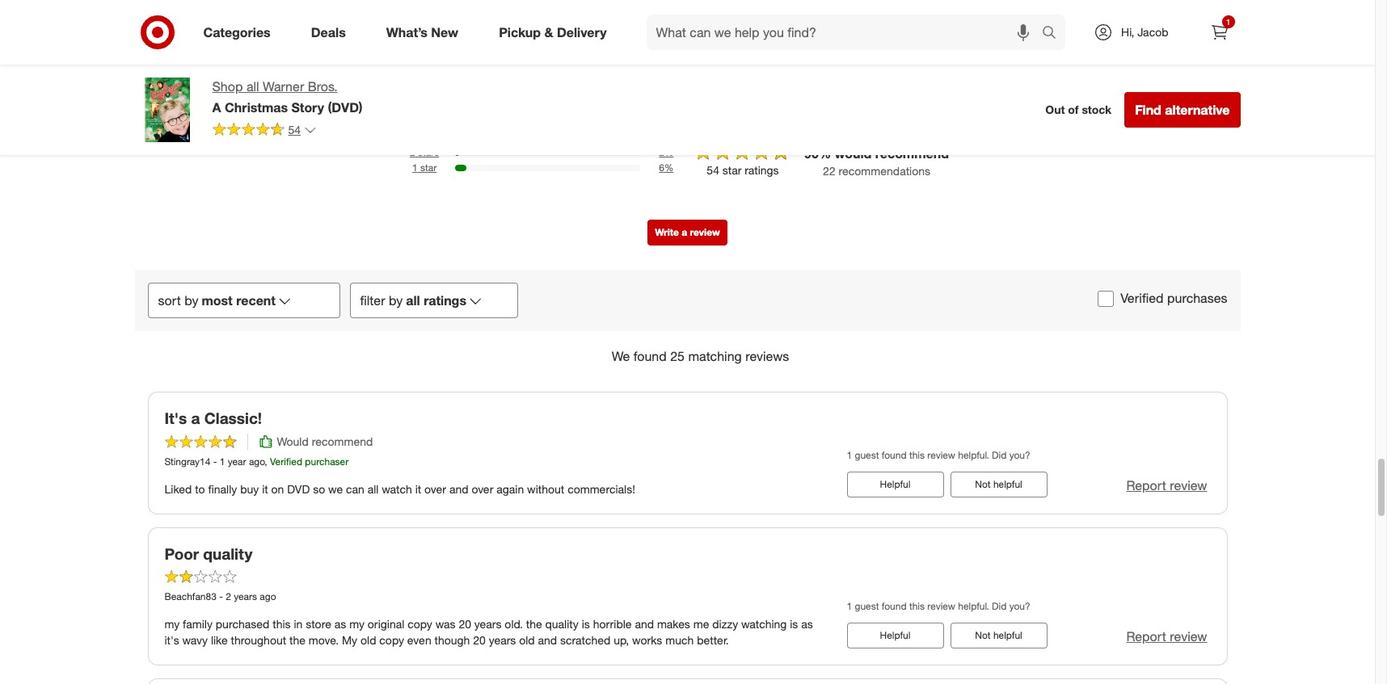 Task type: locate. For each thing, give the bounding box(es) containing it.
verified right ,
[[270, 456, 302, 468]]

2 vertical spatial found
[[882, 601, 907, 613]]

1 not from the top
[[975, 479, 991, 491]]

0 vertical spatial not helpful button
[[950, 472, 1047, 498]]

report review button for poor quality
[[1126, 628, 1207, 647]]

2 up purchased
[[226, 591, 231, 603]]

1 horizontal spatial ratings
[[745, 163, 779, 177]]

poor
[[165, 545, 199, 564]]

recommend inside 90 % would recommend 22 recommendations
[[875, 145, 949, 162]]

not for it's a classic!
[[975, 479, 991, 491]]

found
[[634, 348, 667, 364], [882, 450, 907, 462], [882, 601, 907, 613]]

stock
[[1082, 103, 1112, 117]]

2 1 guest found this review helpful. did you? from the top
[[847, 601, 1030, 613]]

over
[[424, 483, 446, 497], [472, 483, 493, 497]]

find
[[1135, 102, 1162, 118]]

helpful
[[993, 479, 1022, 491], [993, 630, 1022, 642]]

over left again
[[472, 483, 493, 497]]

1 guest found this review helpful. did you? for poor quality
[[847, 601, 1030, 613]]

ago right year
[[249, 456, 265, 468]]

and up works
[[635, 618, 654, 632]]

- left year
[[213, 456, 217, 468]]

20 right though
[[473, 634, 486, 648]]

1 vertical spatial did
[[992, 601, 1007, 613]]

shop
[[212, 78, 243, 95]]

by
[[185, 292, 198, 309], [389, 292, 403, 309]]

2 report review button from the top
[[1126, 628, 1207, 647]]

old down old.
[[519, 634, 535, 648]]

a for write
[[682, 226, 687, 238]]

1 vertical spatial 20
[[473, 634, 486, 648]]

0 horizontal spatial all
[[246, 78, 259, 95]]

this
[[909, 450, 925, 462], [909, 601, 925, 613], [273, 618, 291, 632]]

1 horizontal spatial recommend
[[875, 145, 949, 162]]

0 vertical spatial the
[[526, 618, 542, 632]]

0 vertical spatial &
[[544, 24, 553, 40]]

helpful button
[[847, 472, 944, 498], [847, 623, 944, 649]]

0 horizontal spatial &
[[544, 24, 553, 40]]

ago up purchased
[[260, 591, 276, 603]]

2 helpful from the top
[[993, 630, 1022, 642]]

- right beachfan83
[[219, 591, 223, 603]]

1 horizontal spatial quality
[[545, 618, 579, 632]]

1 horizontal spatial as
[[801, 618, 813, 632]]

helpful for it's a classic!
[[880, 479, 911, 491]]

0 vertical spatial 20
[[459, 618, 471, 632]]

2 vertical spatial this
[[273, 618, 291, 632]]

1 vertical spatial a
[[191, 409, 200, 427]]

deals link
[[297, 15, 366, 50]]

a right it's
[[191, 409, 200, 427]]

0 vertical spatial guest
[[855, 450, 879, 462]]

story
[[291, 99, 324, 115]]

it left on
[[262, 483, 268, 497]]

alternative
[[1165, 102, 1230, 118]]

54 right 6 %
[[707, 163, 719, 177]]

was
[[436, 618, 456, 632]]

1 horizontal spatial it
[[415, 483, 421, 497]]

25
[[670, 348, 685, 364]]

2 guest from the top
[[855, 601, 879, 613]]

2 helpful. from the top
[[958, 601, 989, 613]]

1 as from the left
[[334, 618, 346, 632]]

% up 6 %
[[664, 147, 674, 159]]

0 vertical spatial did
[[992, 450, 1007, 462]]

over right watch
[[424, 483, 446, 497]]

1
[[1226, 17, 1231, 27], [412, 162, 418, 174], [847, 450, 852, 462], [220, 456, 225, 468], [847, 601, 852, 613]]

by for sort by
[[185, 292, 198, 309]]

not helpful for it's a classic!
[[975, 479, 1022, 491]]

1 old from the left
[[361, 634, 376, 648]]

by for filter by
[[389, 292, 403, 309]]

0 vertical spatial a
[[682, 226, 687, 238]]

0 vertical spatial quality
[[203, 545, 252, 564]]

verified right verified purchases checkbox
[[1121, 290, 1164, 307]]

0 horizontal spatial a
[[191, 409, 200, 427]]

1 over from the left
[[424, 483, 446, 497]]

all inside shop all warner bros. a christmas story (dvd)
[[246, 78, 259, 95]]

0 vertical spatial this
[[909, 450, 925, 462]]

helpful for it's a classic!
[[993, 479, 1022, 491]]

% inside 90 % would recommend 22 recommendations
[[819, 145, 831, 162]]

2 not helpful from the top
[[975, 630, 1022, 642]]

1 1 guest found this review helpful. did you? from the top
[[847, 450, 1030, 462]]

1 it from the left
[[262, 483, 268, 497]]

0 vertical spatial not helpful
[[975, 479, 1022, 491]]

2 helpful from the top
[[880, 630, 911, 642]]

to
[[195, 483, 205, 497]]

find alternative
[[1135, 102, 1230, 118]]

1 helpful. from the top
[[958, 450, 989, 462]]

1 horizontal spatial 54
[[707, 163, 719, 177]]

0 horizontal spatial my
[[165, 618, 180, 632]]

recent
[[236, 292, 276, 309]]

1 horizontal spatial old
[[519, 634, 535, 648]]

0 horizontal spatial it
[[262, 483, 268, 497]]

2 for 2 %
[[659, 147, 664, 159]]

guest for poor quality
[[855, 601, 879, 613]]

my
[[165, 618, 180, 632], [349, 618, 365, 632]]

better.
[[697, 634, 729, 648]]

star down stars
[[420, 162, 437, 174]]

you? for it's a classic!
[[1009, 450, 1030, 462]]

1 not helpful from the top
[[975, 479, 1022, 491]]

1 vertical spatial report review button
[[1126, 628, 1207, 647]]

0 vertical spatial helpful.
[[958, 450, 989, 462]]

54 star ratings
[[707, 163, 779, 177]]

2 %
[[659, 147, 674, 159]]

the down in
[[289, 634, 305, 648]]

2 stars
[[410, 147, 439, 159]]

quality up beachfan83 - 2 years ago
[[203, 545, 252, 564]]

recommend up purchaser
[[312, 435, 373, 449]]

by right 'filter'
[[389, 292, 403, 309]]

a right write
[[682, 226, 687, 238]]

is up scratched
[[582, 618, 590, 632]]

0 horizontal spatial the
[[289, 634, 305, 648]]

not helpful
[[975, 479, 1022, 491], [975, 630, 1022, 642]]

1 vertical spatial helpful
[[880, 630, 911, 642]]

1 vertical spatial helpful button
[[847, 623, 944, 649]]

1 vertical spatial helpful.
[[958, 601, 989, 613]]

the right old.
[[526, 618, 542, 632]]

dvd
[[287, 483, 310, 497]]

0 vertical spatial ratings
[[745, 163, 779, 177]]

ratings right 'filter'
[[424, 292, 466, 309]]

report
[[1126, 478, 1166, 494], [1126, 629, 1166, 645]]

review inside "button"
[[690, 226, 720, 238]]

1 vertical spatial helpful
[[993, 630, 1022, 642]]

0 horizontal spatial old
[[361, 634, 376, 648]]

0 vertical spatial and
[[449, 483, 468, 497]]

shop all warner bros. a christmas story (dvd)
[[212, 78, 363, 115]]

1 vertical spatial not helpful button
[[950, 623, 1047, 649]]

1 report from the top
[[1126, 478, 1166, 494]]

0 vertical spatial helpful button
[[847, 472, 944, 498]]

1 vertical spatial 1 guest found this review helpful. did you?
[[847, 601, 1030, 613]]

not helpful button for it's a classic!
[[950, 472, 1047, 498]]

watch
[[382, 483, 412, 497]]

it right watch
[[415, 483, 421, 497]]

20 right the was
[[459, 618, 471, 632]]

1 my from the left
[[165, 618, 180, 632]]

1 vertical spatial recommend
[[312, 435, 373, 449]]

ratings
[[745, 163, 779, 177], [424, 292, 466, 309]]

report review for it's a classic!
[[1126, 478, 1207, 494]]

1 horizontal spatial -
[[219, 591, 223, 603]]

1 vertical spatial verified
[[270, 456, 302, 468]]

1 vertical spatial and
[[635, 618, 654, 632]]

1 horizontal spatial over
[[472, 483, 493, 497]]

1 horizontal spatial the
[[526, 618, 542, 632]]

star for 1
[[420, 162, 437, 174]]

2 left stars
[[410, 147, 415, 159]]

1 horizontal spatial by
[[389, 292, 403, 309]]

1 vertical spatial the
[[289, 634, 305, 648]]

dizzy
[[712, 618, 738, 632]]

2 horizontal spatial 2
[[659, 147, 664, 159]]

years up purchased
[[234, 591, 257, 603]]

2 helpful button from the top
[[847, 623, 944, 649]]

% up 22
[[819, 145, 831, 162]]

1 vertical spatial found
[[882, 450, 907, 462]]

ratings left 22
[[745, 163, 779, 177]]

1 vertical spatial copy
[[379, 634, 404, 648]]

hi,
[[1121, 25, 1134, 39]]

not helpful button
[[950, 472, 1047, 498], [950, 623, 1047, 649]]

verified purchases
[[1121, 290, 1228, 307]]

by right sort
[[185, 292, 198, 309]]

years down old.
[[489, 634, 516, 648]]

and left again
[[449, 483, 468, 497]]

-
[[213, 456, 217, 468], [219, 591, 223, 603]]

recommend
[[875, 145, 949, 162], [312, 435, 373, 449]]

quality up scratched
[[545, 618, 579, 632]]

bros.
[[308, 78, 338, 95]]

0 vertical spatial you?
[[1009, 450, 1030, 462]]

- for stingray14
[[213, 456, 217, 468]]

0 horizontal spatial as
[[334, 618, 346, 632]]

% for 2
[[664, 147, 674, 159]]

0 horizontal spatial 54
[[288, 123, 301, 136]]

this for it's a classic!
[[909, 450, 925, 462]]

on
[[271, 483, 284, 497]]

recommend up recommendations
[[875, 145, 949, 162]]

and left scratched
[[538, 634, 557, 648]]

2 over from the left
[[472, 483, 493, 497]]

again
[[497, 483, 524, 497]]

a inside "button"
[[682, 226, 687, 238]]

old right my on the left of page
[[361, 634, 376, 648]]

2 my from the left
[[349, 618, 365, 632]]

is right watching
[[790, 618, 798, 632]]

the
[[526, 618, 542, 632], [289, 634, 305, 648]]

star right 6 %
[[723, 163, 742, 177]]

warner
[[263, 78, 304, 95]]

1 link
[[1202, 15, 1237, 50]]

1 report review from the top
[[1126, 478, 1207, 494]]

1 vertical spatial &
[[707, 45, 720, 67]]

1 vertical spatial -
[[219, 591, 223, 603]]

1 horizontal spatial star
[[723, 163, 742, 177]]

store
[[306, 618, 331, 632]]

2 report review from the top
[[1126, 629, 1207, 645]]

0 horizontal spatial is
[[582, 618, 590, 632]]

0 vertical spatial helpful
[[993, 479, 1022, 491]]

2
[[410, 147, 415, 159], [659, 147, 664, 159], [226, 591, 231, 603]]

2 did from the top
[[992, 601, 1007, 613]]

% down 2 %
[[664, 162, 674, 174]]

0 horizontal spatial by
[[185, 292, 198, 309]]

copy up even at the left of page
[[408, 618, 432, 632]]

you?
[[1009, 450, 1030, 462], [1009, 601, 1030, 613]]

1 vertical spatial report
[[1126, 629, 1166, 645]]

1 vertical spatial all
[[406, 292, 420, 309]]

1 vertical spatial this
[[909, 601, 925, 613]]

2 not helpful button from the top
[[950, 623, 1047, 649]]

54 down "story"
[[288, 123, 301, 136]]

1 horizontal spatial is
[[790, 618, 798, 632]]

1 horizontal spatial copy
[[408, 618, 432, 632]]

1 report review button from the top
[[1126, 477, 1207, 496]]

0 horizontal spatial -
[[213, 456, 217, 468]]

0 horizontal spatial over
[[424, 483, 446, 497]]

my up my on the left of page
[[349, 618, 365, 632]]

0 horizontal spatial and
[[449, 483, 468, 497]]

even
[[407, 634, 431, 648]]

0 horizontal spatial 2
[[226, 591, 231, 603]]

& right ratings
[[707, 45, 720, 67]]

1 vertical spatial you?
[[1009, 601, 1030, 613]]

1 vertical spatial not helpful
[[975, 630, 1022, 642]]

1 helpful button from the top
[[847, 472, 944, 498]]

helpful.
[[958, 450, 989, 462], [958, 601, 989, 613]]

copy down the original
[[379, 634, 404, 648]]

star
[[420, 162, 437, 174], [723, 163, 742, 177]]

new
[[431, 24, 458, 40]]

1 not helpful button from the top
[[950, 472, 1047, 498]]

0 vertical spatial helpful
[[880, 479, 911, 491]]

0 horizontal spatial verified
[[270, 456, 302, 468]]

as up my on the left of page
[[334, 618, 346, 632]]

find alternative button
[[1125, 92, 1240, 128]]

1 helpful from the top
[[993, 479, 1022, 491]]

2 by from the left
[[389, 292, 403, 309]]

& right pickup
[[544, 24, 553, 40]]

years left old.
[[474, 618, 502, 632]]

all up christmas on the left of the page
[[246, 78, 259, 95]]

all
[[246, 78, 259, 95], [406, 292, 420, 309], [368, 483, 379, 497]]

copy
[[408, 618, 432, 632], [379, 634, 404, 648]]

1 horizontal spatial a
[[682, 226, 687, 238]]

0 vertical spatial report review button
[[1126, 477, 1207, 496]]

0 vertical spatial report
[[1126, 478, 1166, 494]]

ago for year
[[249, 456, 265, 468]]

not helpful button for poor quality
[[950, 623, 1047, 649]]

found for poor quality
[[882, 601, 907, 613]]

2 not from the top
[[975, 630, 991, 642]]

1 vertical spatial ratings
[[424, 292, 466, 309]]

did for it's a classic!
[[992, 450, 1007, 462]]

finally
[[208, 483, 237, 497]]

1 did from the top
[[992, 450, 1007, 462]]

report for poor quality
[[1126, 629, 1166, 645]]

helpful for poor quality
[[993, 630, 1022, 642]]

guest
[[576, 45, 629, 67]]

quality
[[203, 545, 252, 564], [545, 618, 579, 632]]

it
[[262, 483, 268, 497], [415, 483, 421, 497]]

my family purchased this in store as my original copy was 20 years old. the quality is horrible and makes me dizzy watching is as it's wavy like throughout the move. my old copy even though 20 years old and scratched up, works much better.
[[165, 618, 813, 648]]

commercials!
[[568, 483, 635, 497]]

reviews
[[745, 348, 789, 364]]

1 helpful from the top
[[880, 479, 911, 491]]

my up it's
[[165, 618, 180, 632]]

2 report from the top
[[1126, 629, 1166, 645]]

move.
[[309, 634, 339, 648]]

1 you? from the top
[[1009, 450, 1030, 462]]

1 horizontal spatial and
[[538, 634, 557, 648]]

1 vertical spatial 54
[[707, 163, 719, 177]]

as right watching
[[801, 618, 813, 632]]

verified
[[1121, 290, 1164, 307], [270, 456, 302, 468]]

0 vertical spatial verified
[[1121, 290, 1164, 307]]

all right 'filter'
[[406, 292, 420, 309]]

1 by from the left
[[185, 292, 198, 309]]

stingray14 - 1 year ago , verified purchaser
[[165, 456, 349, 468]]

0 vertical spatial report review
[[1126, 478, 1207, 494]]

1 vertical spatial guest
[[855, 601, 879, 613]]

0 vertical spatial not
[[975, 479, 991, 491]]

%
[[819, 145, 831, 162], [664, 147, 674, 159], [664, 162, 674, 174]]

2 horizontal spatial all
[[406, 292, 420, 309]]

1 horizontal spatial 2
[[410, 147, 415, 159]]

2 up 6
[[659, 147, 664, 159]]

1 guest from the top
[[855, 450, 879, 462]]

stars
[[418, 147, 439, 159]]

all right the can
[[368, 483, 379, 497]]

ago for years
[[260, 591, 276, 603]]

0 horizontal spatial star
[[420, 162, 437, 174]]

2 you? from the top
[[1009, 601, 1030, 613]]

0 vertical spatial all
[[246, 78, 259, 95]]

helpful. for it's a classic!
[[958, 450, 989, 462]]

0 horizontal spatial 20
[[459, 618, 471, 632]]

1 vertical spatial ago
[[260, 591, 276, 603]]

2 horizontal spatial and
[[635, 618, 654, 632]]

categories
[[203, 24, 271, 40]]

% for 6
[[664, 162, 674, 174]]

a for it's
[[191, 409, 200, 427]]



Task type: describe. For each thing, give the bounding box(es) containing it.
not helpful for poor quality
[[975, 630, 1022, 642]]

0 vertical spatial copy
[[408, 618, 432, 632]]

my
[[342, 634, 357, 648]]

works
[[632, 634, 662, 648]]

1 vertical spatial years
[[474, 618, 502, 632]]

write a review
[[655, 226, 720, 238]]

report review button for it's a classic!
[[1126, 477, 1207, 496]]

1 horizontal spatial all
[[368, 483, 379, 497]]

beachfan83
[[165, 591, 217, 603]]

without
[[527, 483, 564, 497]]

0 vertical spatial found
[[634, 348, 667, 364]]

0 horizontal spatial ratings
[[424, 292, 466, 309]]

horrible
[[593, 618, 632, 632]]

family
[[183, 618, 213, 632]]

0 horizontal spatial copy
[[379, 634, 404, 648]]

quality inside my family purchased this in store as my original copy was 20 years old. the quality is horrible and makes me dizzy watching is as it's wavy like throughout the move. my old copy even though 20 years old and scratched up, works much better.
[[545, 618, 579, 632]]

2 for 2 stars
[[410, 147, 415, 159]]

liked
[[165, 483, 192, 497]]

it's
[[165, 409, 187, 427]]

poor quality
[[165, 545, 252, 564]]

year
[[228, 456, 246, 468]]

what's new
[[386, 24, 458, 40]]

found for it's a classic!
[[882, 450, 907, 462]]

up,
[[614, 634, 629, 648]]

helpful button for poor quality
[[847, 623, 944, 649]]

helpful for poor quality
[[880, 630, 911, 642]]

% for 90
[[819, 145, 831, 162]]

2 vertical spatial years
[[489, 634, 516, 648]]

not for poor quality
[[975, 630, 991, 642]]

this inside my family purchased this in store as my original copy was 20 years old. the quality is horrible and makes me dizzy watching is as it's wavy like throughout the move. my old copy even though 20 years old and scratched up, works much better.
[[273, 618, 291, 632]]

purchased
[[216, 618, 270, 632]]

you? for poor quality
[[1009, 601, 1030, 613]]

can
[[346, 483, 364, 497]]

we
[[612, 348, 630, 364]]

image of a christmas story (dvd) image
[[135, 78, 199, 142]]

report review for poor quality
[[1126, 629, 1207, 645]]

sort
[[158, 292, 181, 309]]

jacob
[[1138, 25, 1169, 39]]

it's
[[165, 634, 179, 648]]

throughout
[[231, 634, 286, 648]]

6 %
[[659, 162, 674, 174]]

out
[[1045, 103, 1065, 117]]

reviews
[[725, 45, 799, 67]]

filter by all ratings
[[360, 292, 466, 309]]

makes
[[657, 618, 690, 632]]

a
[[212, 99, 221, 115]]

54 for 54
[[288, 123, 301, 136]]

old.
[[505, 618, 523, 632]]

though
[[435, 634, 470, 648]]

so
[[313, 483, 325, 497]]

(dvd)
[[328, 99, 363, 115]]

helpful button for it's a classic!
[[847, 472, 944, 498]]

90 % would recommend 22 recommendations
[[804, 145, 949, 178]]

like
[[211, 634, 228, 648]]

ratings
[[634, 45, 702, 67]]

recommendations
[[839, 164, 930, 178]]

54 for 54 star ratings
[[707, 163, 719, 177]]

2 old from the left
[[519, 634, 535, 648]]

stingray14
[[165, 456, 211, 468]]

original
[[368, 618, 405, 632]]

would
[[277, 435, 309, 449]]

matching
[[688, 348, 742, 364]]

,
[[265, 456, 267, 468]]

categories link
[[190, 15, 291, 50]]

2 as from the left
[[801, 618, 813, 632]]

helpful. for poor quality
[[958, 601, 989, 613]]

What can we help you find? suggestions appear below search field
[[646, 15, 1046, 50]]

of
[[1068, 103, 1079, 117]]

pickup
[[499, 24, 541, 40]]

1 is from the left
[[582, 618, 590, 632]]

guest for it's a classic!
[[855, 450, 879, 462]]

guest ratings & reviews
[[576, 45, 799, 67]]

pickup & delivery
[[499, 24, 607, 40]]

watching
[[741, 618, 787, 632]]

wavy
[[182, 634, 208, 648]]

star for 54
[[723, 163, 742, 177]]

deals
[[311, 24, 346, 40]]

0 horizontal spatial recommend
[[312, 435, 373, 449]]

purchaser
[[305, 456, 349, 468]]

write a review button
[[648, 220, 727, 245]]

1 guest found this review helpful. did you? for it's a classic!
[[847, 450, 1030, 462]]

would recommend
[[277, 435, 373, 449]]

filter
[[360, 292, 385, 309]]

write
[[655, 226, 679, 238]]

90
[[804, 145, 819, 162]]

2 is from the left
[[790, 618, 798, 632]]

0 vertical spatial years
[[234, 591, 257, 603]]

did for poor quality
[[992, 601, 1007, 613]]

classic!
[[204, 409, 262, 427]]

we found 25 matching reviews
[[612, 348, 789, 364]]

search button
[[1035, 15, 1074, 53]]

in
[[294, 618, 303, 632]]

me
[[693, 618, 709, 632]]

this for poor quality
[[909, 601, 925, 613]]

purchases
[[1167, 290, 1228, 307]]

pickup & delivery link
[[485, 15, 627, 50]]

2 vertical spatial and
[[538, 634, 557, 648]]

delivery
[[557, 24, 607, 40]]

0 horizontal spatial quality
[[203, 545, 252, 564]]

hi, jacob
[[1121, 25, 1169, 39]]

search
[[1035, 26, 1074, 42]]

most
[[202, 292, 233, 309]]

22
[[823, 164, 836, 178]]

what's new link
[[372, 15, 479, 50]]

1 horizontal spatial verified
[[1121, 290, 1164, 307]]

scratched
[[560, 634, 611, 648]]

beachfan83 - 2 years ago
[[165, 591, 276, 603]]

1 star
[[412, 162, 437, 174]]

sort by most recent
[[158, 292, 276, 309]]

buy
[[240, 483, 259, 497]]

liked to finally buy it on dvd so we can all watch it over and over again without commercials!
[[165, 483, 635, 497]]

1 horizontal spatial &
[[707, 45, 720, 67]]

2 it from the left
[[415, 483, 421, 497]]

much
[[665, 634, 694, 648]]

54 link
[[212, 122, 317, 141]]

Verified purchases checkbox
[[1098, 291, 1114, 307]]

report for it's a classic!
[[1126, 478, 1166, 494]]

- for beachfan83
[[219, 591, 223, 603]]

out of stock
[[1045, 103, 1112, 117]]



Task type: vqa. For each thing, say whether or not it's contained in the screenshot.
Helpful button
yes



